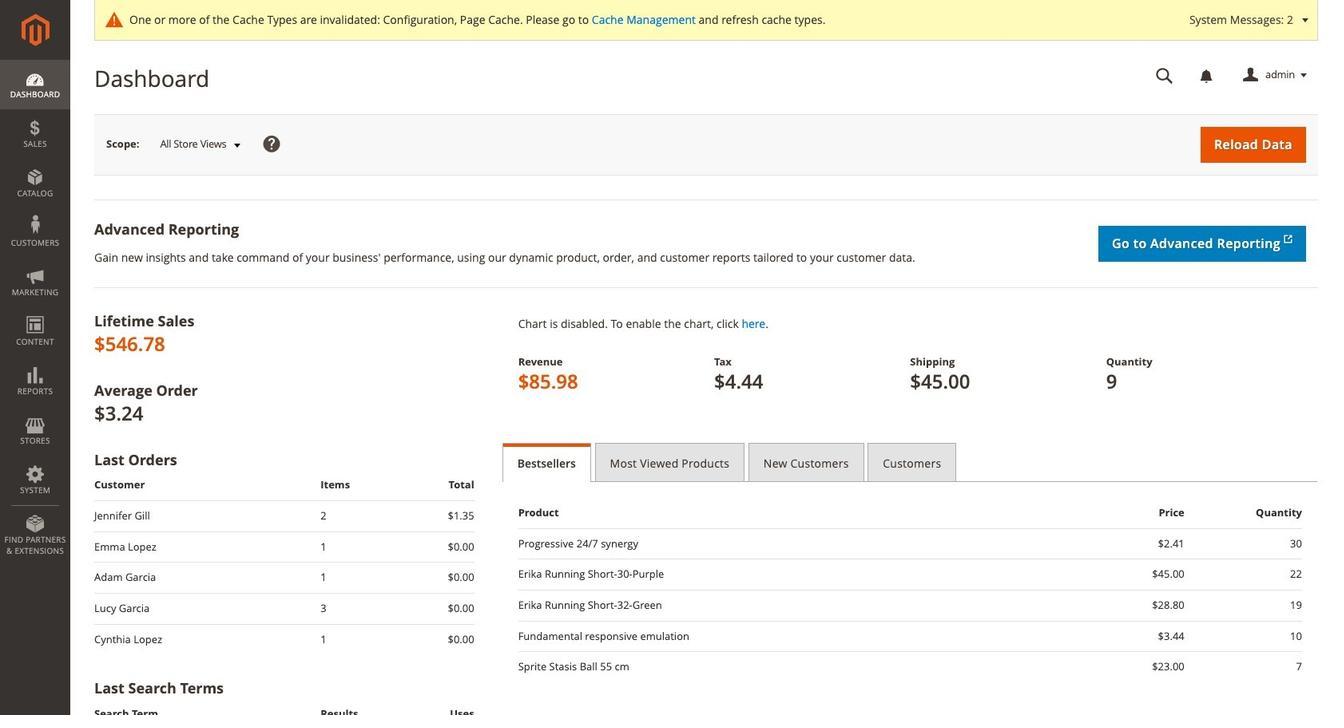 Task type: describe. For each thing, give the bounding box(es) containing it.
magento admin panel image
[[21, 14, 49, 46]]



Task type: locate. For each thing, give the bounding box(es) containing it.
tab list
[[502, 443, 1319, 483]]

menu bar
[[0, 60, 70, 565]]

None text field
[[1145, 62, 1185, 89]]



